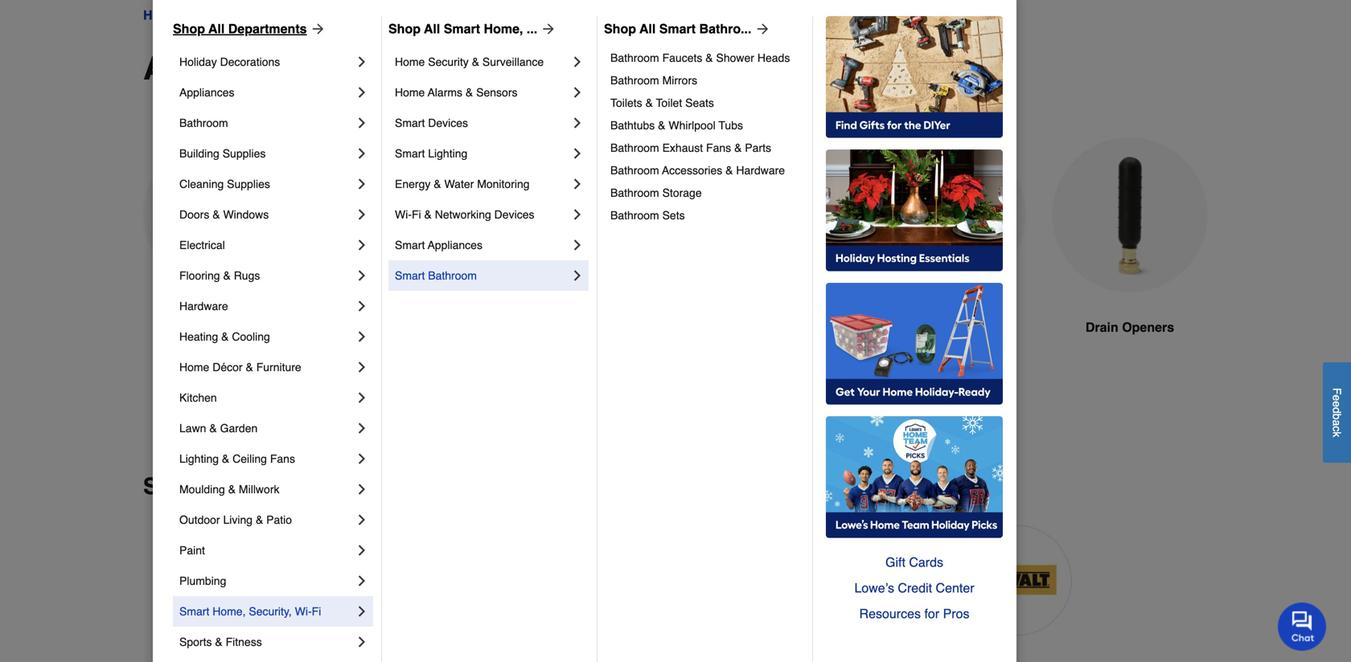 Task type: vqa. For each thing, say whether or not it's contained in the screenshot.
hand
yes



Task type: describe. For each thing, give the bounding box(es) containing it.
exhaust
[[662, 142, 703, 154]]

0 vertical spatial plumbing link
[[193, 6, 252, 25]]

augers for hand augers
[[217, 320, 261, 335]]

credit
[[898, 581, 932, 596]]

bathroom accessories & hardware link
[[610, 159, 801, 182]]

heating & cooling
[[179, 331, 270, 343]]

chemicals
[[553, 339, 617, 354]]

doors & windows link
[[179, 199, 354, 230]]

energy
[[395, 178, 431, 191]]

surveillance
[[483, 55, 544, 68]]

bathroom mirrors
[[610, 74, 697, 87]]

all for shop all smart bathro...
[[640, 21, 656, 36]]

bathroom storage link
[[610, 182, 801, 204]]

bathroom sets link
[[610, 204, 801, 227]]

for
[[925, 607, 940, 622]]

1 vertical spatial augers, plungers & drain openers
[[143, 50, 672, 87]]

security
[[428, 55, 469, 68]]

home security & surveillance link
[[395, 47, 569, 77]]

chevron right image for smart devices
[[569, 115, 586, 131]]

a yellow jug of drano commercial line drain cleaner. image
[[507, 138, 663, 294]]

drain openers
[[1086, 320, 1174, 335]]

lowe's credit center link
[[826, 576, 1003, 602]]

chevron right image for wi-fi & networking devices
[[569, 207, 586, 223]]

all for shop all smart home, ...
[[424, 21, 440, 36]]

arrow right image for shop all smart bathro...
[[752, 21, 771, 37]]

home for home
[[143, 8, 179, 23]]

a
[[1331, 420, 1344, 426]]

find gifts for the diyer. image
[[826, 16, 1003, 138]]

chevron right image for holiday decorations
[[354, 54, 370, 70]]

electrical
[[179, 239, 225, 252]]

energy & water monitoring
[[395, 178, 530, 191]]

living
[[223, 514, 253, 527]]

resources for pros
[[859, 607, 970, 622]]

holiday decorations
[[179, 55, 280, 68]]

lighting & ceiling fans
[[179, 453, 295, 466]]

chevron right image for electrical
[[354, 237, 370, 253]]

snakes
[[944, 320, 989, 335]]

home for home security & surveillance
[[395, 55, 425, 68]]

smart bathroom
[[395, 269, 477, 282]]

0 vertical spatial plumbing
[[193, 8, 252, 23]]

bathroom down smart appliances
[[428, 269, 477, 282]]

decorations
[[220, 55, 280, 68]]

0 vertical spatial augers, plungers & drain openers
[[266, 8, 464, 23]]

f
[[1331, 388, 1344, 395]]

smart for smart appliances
[[395, 239, 425, 252]]

alarms
[[428, 86, 463, 99]]

bathroom for bathroom mirrors
[[610, 74, 659, 87]]

accessories
[[662, 164, 723, 177]]

bathtubs & whirlpool tubs
[[610, 119, 743, 132]]

brand
[[238, 474, 303, 500]]

chevron right image for plumbing
[[354, 573, 370, 590]]

chevron right image for cleaning supplies
[[354, 176, 370, 192]]

bathroom for bathroom storage
[[610, 187, 659, 199]]

0 horizontal spatial fans
[[270, 453, 295, 466]]

gift
[[886, 555, 906, 570]]

chevron right image for smart home, security, wi-fi
[[354, 604, 370, 620]]

doors & windows
[[179, 208, 269, 221]]

bathtubs & whirlpool tubs link
[[610, 114, 801, 137]]

lawn & garden
[[179, 422, 258, 435]]

smart lighting link
[[395, 138, 569, 169]]

cards
[[909, 555, 943, 570]]

shop for shop all smart bathro...
[[604, 21, 636, 36]]

cleaning
[[179, 178, 224, 191]]

bathroom exhaust fans & parts link
[[610, 137, 801, 159]]

drain for drain cleaners & chemicals
[[533, 320, 566, 335]]

smart lighting
[[395, 147, 468, 160]]

holiday
[[179, 55, 217, 68]]

gift cards link
[[826, 550, 1003, 576]]

energy & water monitoring link
[[395, 169, 569, 199]]

supplies for cleaning supplies
[[227, 178, 270, 191]]

2 horizontal spatial openers
[[1122, 320, 1174, 335]]

smart for smart lighting
[[395, 147, 425, 160]]

chevron right image for sports & fitness
[[354, 635, 370, 651]]

cleaners
[[569, 320, 624, 335]]

center
[[936, 581, 974, 596]]

0 vertical spatial wi-
[[395, 208, 412, 221]]

smart for smart home, security, wi-fi
[[179, 606, 209, 619]]

0 horizontal spatial lighting
[[179, 453, 219, 466]]

0 vertical spatial plungers
[[314, 8, 364, 23]]

1 vertical spatial openers
[[542, 50, 672, 87]]

flooring & rugs link
[[179, 261, 354, 291]]

1 horizontal spatial home,
[[484, 21, 523, 36]]

home alarms & sensors
[[395, 86, 518, 99]]

2 e from the top
[[1331, 401, 1344, 408]]

shop all departments link
[[173, 19, 326, 39]]

chevron right image for flooring & rugs
[[354, 268, 370, 284]]

home for home décor & furniture
[[179, 361, 209, 374]]

bathroom exhaust fans & parts
[[610, 142, 771, 154]]

1 vertical spatial appliances
[[428, 239, 483, 252]]

supplies for building supplies
[[223, 147, 266, 160]]

augers, plungers & drain openers link
[[266, 6, 464, 25]]

drain for drain openers
[[1086, 320, 1119, 335]]

tubs
[[719, 119, 743, 132]]

patio
[[266, 514, 292, 527]]

bathroom for bathroom accessories & hardware
[[610, 164, 659, 177]]

0 horizontal spatial augers,
[[143, 50, 263, 87]]

departments
[[228, 21, 307, 36]]

bathroom faucets & shower heads
[[610, 51, 790, 64]]

shop by brand
[[143, 474, 303, 500]]

outdoor living & patio
[[179, 514, 292, 527]]

chevron right image for smart lighting
[[569, 146, 586, 162]]

arrow right image for shop all smart home, ...
[[537, 21, 557, 37]]

1 vertical spatial plumbing link
[[179, 566, 354, 597]]

...
[[527, 21, 537, 36]]

a brass craft music wire machine auger. image
[[325, 138, 481, 294]]

1 vertical spatial plungers
[[272, 50, 410, 87]]

sensors
[[476, 86, 518, 99]]

korky logo. image
[[825, 526, 935, 636]]

bathroom storage
[[610, 187, 702, 199]]

holiday decorations link
[[179, 47, 354, 77]]

1 vertical spatial wi-
[[295, 606, 312, 619]]

0 horizontal spatial openers
[[414, 8, 464, 23]]

chevron right image for hardware
[[354, 298, 370, 314]]

chevron right image for smart appliances
[[569, 237, 586, 253]]

networking
[[435, 208, 491, 221]]

chevron right image for home alarms & sensors
[[569, 84, 586, 101]]

paint link
[[179, 536, 354, 566]]

bathroom for bathroom exhaust fans & parts
[[610, 142, 659, 154]]

k
[[1331, 432, 1344, 438]]

mirrors
[[662, 74, 697, 87]]

moulding
[[179, 483, 225, 496]]

smart appliances
[[395, 239, 483, 252]]

chat invite button image
[[1278, 603, 1327, 652]]

hand augers
[[181, 320, 261, 335]]

drain snakes link
[[870, 138, 1026, 376]]

drain cleaners & chemicals link
[[507, 138, 663, 395]]

millwork
[[239, 483, 279, 496]]

wi-fi & networking devices link
[[395, 199, 569, 230]]

chevron right image for outdoor living & patio
[[354, 512, 370, 528]]

chevron right image for smart bathroom
[[569, 268, 586, 284]]

resources
[[859, 607, 921, 622]]

chevron right image for appliances
[[354, 84, 370, 101]]



Task type: locate. For each thing, give the bounding box(es) containing it.
a black rubber plunger. image
[[689, 138, 845, 294]]

0 vertical spatial supplies
[[223, 147, 266, 160]]

drain inside drain cleaners & chemicals
[[533, 320, 566, 335]]

sets
[[662, 209, 685, 222]]

arrow right image for shop all departments
[[307, 21, 326, 37]]

0 vertical spatial augers,
[[266, 8, 310, 23]]

bathroom accessories & hardware
[[610, 164, 785, 177]]

2 horizontal spatial shop
[[604, 21, 636, 36]]

f e e d b a c k
[[1331, 388, 1344, 438]]

supplies up 'cleaning supplies'
[[223, 147, 266, 160]]

bathroom for bathroom sets
[[610, 209, 659, 222]]

whirlpool
[[669, 119, 716, 132]]

chevron right image for home décor & furniture
[[354, 360, 370, 376]]

bathroom link
[[179, 108, 354, 138]]

shop up home security & surveillance
[[388, 21, 421, 36]]

windows
[[223, 208, 269, 221]]

a cobra rubber bladder with brass fitting. image
[[1052, 138, 1208, 294]]

1 horizontal spatial appliances
[[428, 239, 483, 252]]

0 vertical spatial lighting
[[428, 147, 468, 160]]

1 horizontal spatial all
[[424, 21, 440, 36]]

0 horizontal spatial all
[[208, 21, 225, 36]]

0 horizontal spatial fi
[[312, 606, 321, 619]]

& inside "link"
[[734, 142, 742, 154]]

lighting up moulding
[[179, 453, 219, 466]]

1 shop from the left
[[173, 21, 205, 36]]

resources for pros link
[[826, 602, 1003, 627]]

hardware inside bathroom accessories & hardware link
[[736, 164, 785, 177]]

shop for shop all smart home, ...
[[388, 21, 421, 36]]

chevron right image for energy & water monitoring
[[569, 176, 586, 192]]

chevron right image for kitchen
[[354, 390, 370, 406]]

all up the holiday decorations on the left top
[[208, 21, 225, 36]]

0 vertical spatial home,
[[484, 21, 523, 36]]

flooring
[[179, 269, 220, 282]]

chevron right image for lighting & ceiling fans
[[354, 451, 370, 467]]

0 horizontal spatial appliances
[[179, 86, 234, 99]]

ceiling
[[233, 453, 267, 466]]

smart devices link
[[395, 108, 569, 138]]

arrow right image up holiday decorations link
[[307, 21, 326, 37]]

2 horizontal spatial all
[[640, 21, 656, 36]]

plumbing up the holiday decorations on the left top
[[193, 8, 252, 23]]

all up bathroom mirrors
[[640, 21, 656, 36]]

augers for machine augers
[[408, 320, 452, 335]]

bathro...
[[699, 21, 752, 36]]

0 horizontal spatial devices
[[428, 117, 468, 129]]

d
[[1331, 408, 1344, 414]]

2 augers from the left
[[408, 320, 452, 335]]

furniture
[[256, 361, 301, 374]]

1 horizontal spatial shop
[[388, 21, 421, 36]]

shop inside 'link'
[[604, 21, 636, 36]]

1 horizontal spatial wi-
[[395, 208, 412, 221]]

f e e d b a c k button
[[1323, 363, 1351, 463]]

1 vertical spatial home,
[[213, 606, 246, 619]]

hardware down parts
[[736, 164, 785, 177]]

1 horizontal spatial augers
[[408, 320, 452, 335]]

heating
[[179, 331, 218, 343]]

fans inside "link"
[[706, 142, 731, 154]]

wi-fi & networking devices
[[395, 208, 534, 221]]

bathroom faucets & shower heads link
[[610, 47, 801, 69]]

c
[[1331, 426, 1344, 432]]

hand
[[181, 320, 214, 335]]

0 vertical spatial hardware
[[736, 164, 785, 177]]

all for shop all departments
[[208, 21, 225, 36]]

1 horizontal spatial arrow right image
[[537, 21, 557, 37]]

hardware up hand
[[179, 300, 228, 313]]

1 horizontal spatial openers
[[542, 50, 672, 87]]

shop all smart bathro... link
[[604, 19, 771, 39]]

& inside drain cleaners & chemicals
[[627, 320, 637, 335]]

seats
[[685, 97, 714, 109]]

cobra logo. image
[[552, 526, 663, 636]]

smart bathroom link
[[395, 261, 569, 291]]

home décor & furniture
[[179, 361, 301, 374]]

drain
[[380, 8, 411, 23], [451, 50, 533, 87], [533, 320, 566, 335], [908, 320, 940, 335], [1086, 320, 1119, 335]]

b
[[1331, 414, 1344, 420]]

augers
[[217, 320, 261, 335], [408, 320, 452, 335]]

smart up home security & surveillance
[[444, 21, 480, 36]]

1 horizontal spatial lighting
[[428, 147, 468, 160]]

shop all smart bathro...
[[604, 21, 752, 36]]

chevron right image
[[569, 54, 586, 70], [354, 84, 370, 101], [569, 84, 586, 101], [569, 115, 586, 131], [354, 146, 370, 162], [569, 146, 586, 162], [354, 176, 370, 192], [569, 237, 586, 253], [354, 268, 370, 284], [354, 298, 370, 314], [354, 360, 370, 376], [354, 390, 370, 406], [354, 421, 370, 437], [354, 543, 370, 559], [354, 573, 370, 590], [354, 604, 370, 620], [354, 635, 370, 651]]

shower
[[716, 51, 754, 64]]

parts
[[745, 142, 771, 154]]

bathroom up toilets
[[610, 74, 659, 87]]

lighting up "water"
[[428, 147, 468, 160]]

drain snakes
[[908, 320, 989, 335]]

3 all from the left
[[640, 21, 656, 36]]

arrow right image inside shop all smart bathro... 'link'
[[752, 21, 771, 37]]

bathroom up "bathroom sets"
[[610, 187, 659, 199]]

1 vertical spatial augers,
[[143, 50, 263, 87]]

lighting & ceiling fans link
[[179, 444, 354, 475]]

wi- right security,
[[295, 606, 312, 619]]

orange drain snakes. image
[[870, 138, 1026, 294]]

moulding & millwork
[[179, 483, 279, 496]]

shop
[[143, 474, 199, 500]]

electrical link
[[179, 230, 354, 261]]

drain cleaners & chemicals
[[533, 320, 637, 354]]

0 vertical spatial fans
[[706, 142, 731, 154]]

chevron right image for heating & cooling
[[354, 329, 370, 345]]

smart up faucets
[[659, 21, 696, 36]]

bathroom sets
[[610, 209, 685, 222]]

smart for smart bathroom
[[395, 269, 425, 282]]

home for home alarms & sensors
[[395, 86, 425, 99]]

2 vertical spatial openers
[[1122, 320, 1174, 335]]

1 arrow right image from the left
[[307, 21, 326, 37]]

supplies inside 'link'
[[223, 147, 266, 160]]

drain for drain snakes
[[908, 320, 940, 335]]

arrow right image up surveillance
[[537, 21, 557, 37]]

smart for smart devices
[[395, 117, 425, 129]]

hardware
[[736, 164, 785, 177], [179, 300, 228, 313]]

bathroom for bathroom
[[179, 117, 228, 129]]

décor
[[213, 361, 243, 374]]

toilets
[[610, 97, 642, 109]]

plumbing link up the holiday decorations on the left top
[[193, 6, 252, 25]]

2 arrow right image from the left
[[537, 21, 557, 37]]

get your home holiday-ready. image
[[826, 283, 1003, 405]]

1 vertical spatial fi
[[312, 606, 321, 619]]

smart up smart lighting
[[395, 117, 425, 129]]

hardware link
[[179, 291, 354, 322]]

all up security
[[424, 21, 440, 36]]

chevron right image for paint
[[354, 543, 370, 559]]

arrow right image
[[307, 21, 326, 37], [537, 21, 557, 37], [752, 21, 771, 37]]

appliances down networking
[[428, 239, 483, 252]]

machine
[[354, 320, 405, 335]]

bathroom up bathroom storage
[[610, 164, 659, 177]]

dewalt logo. image
[[961, 526, 1072, 636]]

3 shop from the left
[[604, 21, 636, 36]]

sports & fitness link
[[179, 627, 354, 658]]

1 vertical spatial supplies
[[227, 178, 270, 191]]

cooling
[[232, 331, 270, 343]]

1 horizontal spatial fi
[[412, 208, 421, 221]]

devices down the monitoring on the left top
[[494, 208, 534, 221]]

smart inside 'link'
[[659, 21, 696, 36]]

smart up 'energy'
[[395, 147, 425, 160]]

shop for shop all departments
[[173, 21, 205, 36]]

pros
[[943, 607, 970, 622]]

home, up sports & fitness
[[213, 606, 246, 619]]

1 vertical spatial plumbing
[[179, 575, 226, 588]]

supplies
[[223, 147, 266, 160], [227, 178, 270, 191]]

heads
[[758, 51, 790, 64]]

bathroom for bathroom faucets & shower heads
[[610, 51, 659, 64]]

1 vertical spatial fans
[[270, 453, 295, 466]]

0 horizontal spatial home,
[[213, 606, 246, 619]]

e up b
[[1331, 401, 1344, 408]]

plungers down augers, plungers & drain openers link
[[272, 50, 410, 87]]

smart home, security, wi-fi link
[[179, 597, 354, 627]]

plumbing link up security,
[[179, 566, 354, 597]]

wi- down 'energy'
[[395, 208, 412, 221]]

all inside 'link'
[[640, 21, 656, 36]]

fi down 'energy'
[[412, 208, 421, 221]]

0 horizontal spatial hardware
[[179, 300, 228, 313]]

0 vertical spatial fi
[[412, 208, 421, 221]]

bathroom up bathroom mirrors
[[610, 51, 659, 64]]

fans down tubs
[[706, 142, 731, 154]]

devices down alarms
[[428, 117, 468, 129]]

fans up "brand" at the left bottom
[[270, 453, 295, 466]]

zep logo. image
[[280, 526, 390, 636]]

chevron right image
[[354, 54, 370, 70], [354, 115, 370, 131], [569, 176, 586, 192], [354, 207, 370, 223], [569, 207, 586, 223], [354, 237, 370, 253], [569, 268, 586, 284], [354, 329, 370, 345], [354, 451, 370, 467], [354, 482, 370, 498], [354, 512, 370, 528]]

augers inside machine augers link
[[408, 320, 452, 335]]

0 horizontal spatial arrow right image
[[307, 21, 326, 37]]

lowe's home team holiday picks. image
[[826, 417, 1003, 539]]

1 augers from the left
[[217, 320, 261, 335]]

arrow right image up heads
[[752, 21, 771, 37]]

smart appliances link
[[395, 230, 569, 261]]

fi right security,
[[312, 606, 321, 619]]

2 horizontal spatial arrow right image
[[752, 21, 771, 37]]

2 shop from the left
[[388, 21, 421, 36]]

hand augers link
[[143, 138, 299, 376]]

smart down smart appliances
[[395, 269, 425, 282]]

a kobalt music wire drain hand auger. image
[[143, 138, 299, 294]]

1 all from the left
[[208, 21, 225, 36]]

home security & surveillance
[[395, 55, 544, 68]]

1 horizontal spatial fans
[[706, 142, 731, 154]]

bathroom mirrors link
[[610, 69, 801, 92]]

augers, up holiday decorations link
[[266, 8, 310, 23]]

chevron right image for bathroom
[[354, 115, 370, 131]]

hardware inside hardware link
[[179, 300, 228, 313]]

1 e from the top
[[1331, 395, 1344, 401]]

rugs
[[234, 269, 260, 282]]

0 horizontal spatial wi-
[[295, 606, 312, 619]]

1 vertical spatial lighting
[[179, 453, 219, 466]]

appliances down the holiday at the top
[[179, 86, 234, 99]]

0 horizontal spatial shop
[[173, 21, 205, 36]]

0 vertical spatial devices
[[428, 117, 468, 129]]

3 arrow right image from the left
[[752, 21, 771, 37]]

&
[[368, 8, 377, 23], [419, 50, 442, 87], [706, 51, 713, 64], [472, 55, 479, 68], [466, 86, 473, 99], [646, 97, 653, 109], [658, 119, 666, 132], [734, 142, 742, 154], [726, 164, 733, 177], [434, 178, 441, 191], [213, 208, 220, 221], [424, 208, 432, 221], [223, 269, 231, 282], [627, 320, 637, 335], [221, 331, 229, 343], [246, 361, 253, 374], [209, 422, 217, 435], [222, 453, 229, 466], [228, 483, 236, 496], [256, 514, 263, 527], [215, 636, 223, 649]]

bathtubs
[[610, 119, 655, 132]]

1 horizontal spatial devices
[[494, 208, 534, 221]]

lawn & garden link
[[179, 413, 354, 444]]

plungers right the departments
[[314, 8, 364, 23]]

sports
[[179, 636, 212, 649]]

flooring & rugs
[[179, 269, 260, 282]]

chevron right image for doors & windows
[[354, 207, 370, 223]]

smart up smart bathroom
[[395, 239, 425, 252]]

chevron right image for home security & surveillance
[[569, 54, 586, 70]]

shop
[[173, 21, 205, 36], [388, 21, 421, 36], [604, 21, 636, 36]]

augers, down shop all departments
[[143, 50, 263, 87]]

shop up bathroom mirrors
[[604, 21, 636, 36]]

kitchen link
[[179, 383, 354, 413]]

e
[[1331, 395, 1344, 401], [1331, 401, 1344, 408]]

0 vertical spatial appliances
[[179, 86, 234, 99]]

toilet
[[656, 97, 682, 109]]

1 horizontal spatial hardware
[[736, 164, 785, 177]]

bathroom down bathroom storage
[[610, 209, 659, 222]]

1 vertical spatial devices
[[494, 208, 534, 221]]

heating & cooling link
[[179, 322, 354, 352]]

chevron right image for building supplies
[[354, 146, 370, 162]]

bathroom up building
[[179, 117, 228, 129]]

doors
[[179, 208, 209, 221]]

0 horizontal spatial augers
[[217, 320, 261, 335]]

arrow right image inside shop all departments link
[[307, 21, 326, 37]]

kitchen
[[179, 392, 217, 405]]

holiday hosting essentials. image
[[826, 150, 1003, 272]]

e up d
[[1331, 395, 1344, 401]]

plumbing down paint
[[179, 575, 226, 588]]

lawn
[[179, 422, 206, 435]]

augers, plungers & drain openers
[[266, 8, 464, 23], [143, 50, 672, 87]]

arrow right image inside shop all smart home, ... link
[[537, 21, 557, 37]]

machine augers
[[354, 320, 452, 335]]

1 horizontal spatial augers,
[[266, 8, 310, 23]]

augers,
[[266, 8, 310, 23], [143, 50, 263, 87]]

supplies up windows
[[227, 178, 270, 191]]

chevron right image for lawn & garden
[[354, 421, 370, 437]]

shop up the holiday at the top
[[173, 21, 205, 36]]

home link
[[143, 6, 179, 25]]

moulding & millwork link
[[179, 475, 354, 505]]

appliances link
[[179, 77, 354, 108]]

0 vertical spatial openers
[[414, 8, 464, 23]]

home, left ...
[[484, 21, 523, 36]]

2 all from the left
[[424, 21, 440, 36]]

augers inside hand augers link
[[217, 320, 261, 335]]

bathroom down 'bathtubs'
[[610, 142, 659, 154]]

smart up sports
[[179, 606, 209, 619]]

chevron right image for moulding & millwork
[[354, 482, 370, 498]]

1 vertical spatial hardware
[[179, 300, 228, 313]]

cleaning supplies link
[[179, 169, 354, 199]]



